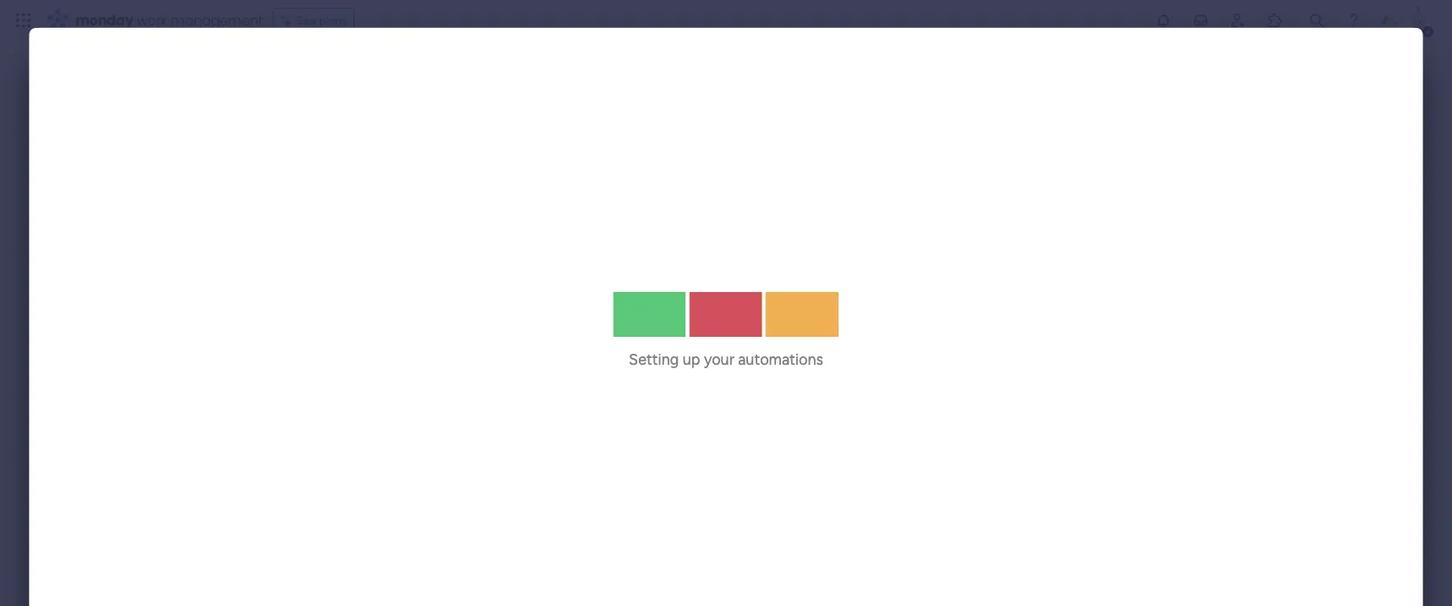 Task type: locate. For each thing, give the bounding box(es) containing it.
notifications image
[[1155, 12, 1172, 29]]

help image
[[1346, 12, 1363, 29]]

ruby anderson image
[[1405, 7, 1432, 34]]

being
[[238, 54, 314, 91]]

see plans
[[296, 13, 347, 28]]

apps image
[[1267, 12, 1284, 29]]

inbox image
[[1193, 12, 1210, 29]]



Task type: vqa. For each thing, say whether or not it's contained in the screenshot.
"Boost"
no



Task type: describe. For each thing, give the bounding box(es) containing it.
employee well-being survey
[[33, 54, 408, 91]]

well-
[[171, 54, 238, 91]]

plans
[[319, 13, 347, 28]]

employee
[[33, 54, 164, 91]]

invite members image
[[1230, 12, 1247, 29]]

survey
[[320, 54, 408, 91]]

work
[[137, 11, 167, 30]]

see plans button
[[273, 8, 355, 33]]

monday work management
[[75, 11, 263, 30]]

management
[[171, 11, 263, 30]]

search everything image
[[1309, 12, 1326, 29]]

select product image
[[15, 12, 32, 29]]

see
[[296, 13, 316, 28]]

monday
[[75, 11, 133, 30]]

Employee well-being survey field
[[29, 54, 413, 91]]



